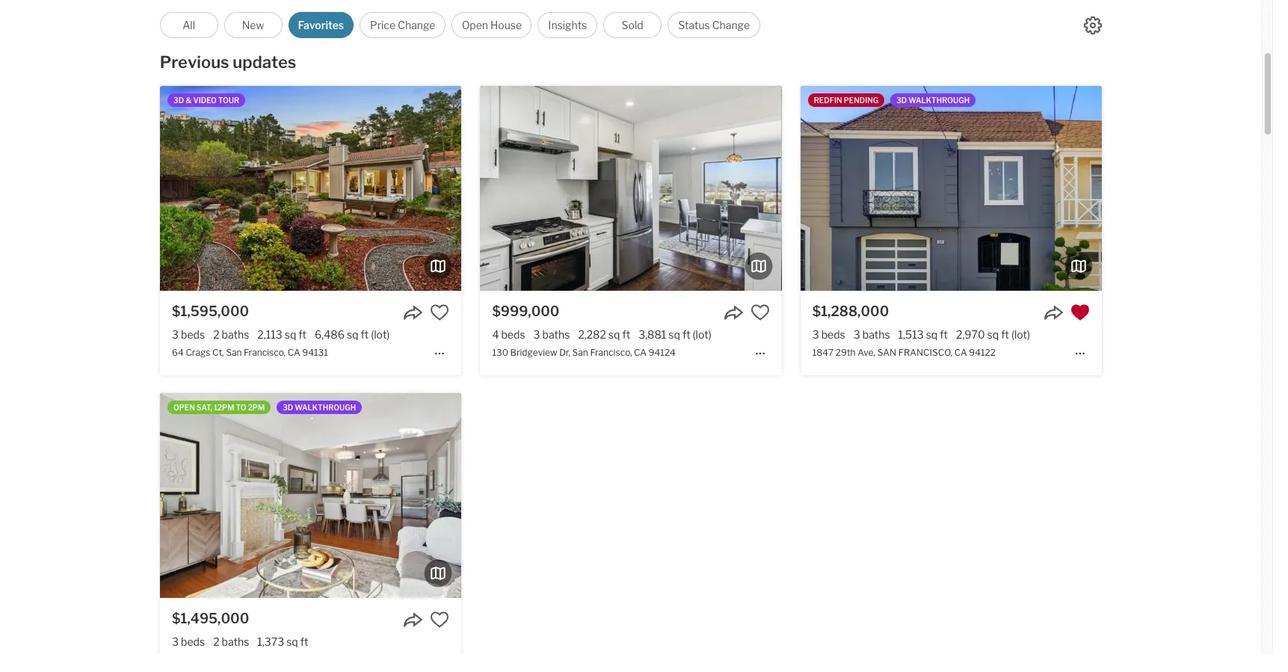 Task type: vqa. For each thing, say whether or not it's contained in the screenshot.
middle Estate
no



Task type: describe. For each thing, give the bounding box(es) containing it.
favorite button image for $1,495,000
[[430, 610, 449, 630]]

3 baths for $1,288,000
[[854, 328, 890, 341]]

open
[[174, 403, 195, 412]]

Status Change radio
[[668, 12, 761, 38]]

64
[[172, 347, 184, 358]]

favorite button checkbox for $1,595,000
[[430, 303, 449, 322]]

1 photo of 1847 29th ave, san francisco, ca 94122 image from the left
[[499, 86, 801, 291]]

ct,
[[212, 347, 224, 358]]

3d for $1,288,000
[[897, 96, 907, 105]]

2,970 sq ft (lot)
[[956, 328, 1030, 341]]

ft for 1,513 sq ft
[[940, 328, 948, 341]]

1,373 sq ft
[[257, 636, 308, 648]]

sq for 3,881
[[669, 328, 680, 341]]

3 for $1,288,000
[[812, 328, 819, 341]]

bridgeview
[[510, 347, 557, 358]]

3 up "bridgeview"
[[533, 328, 540, 341]]

2,113
[[257, 328, 282, 341]]

2 for $1,595,000
[[213, 328, 219, 341]]

price change
[[370, 19, 435, 31]]

3 photo of 64 crags ct, san francisco, ca 94131 image from the left
[[461, 86, 763, 291]]

2,282 sq ft
[[578, 328, 630, 341]]

all
[[183, 19, 195, 31]]

6,486
[[315, 328, 345, 341]]

6,486 sq ft (lot)
[[315, 328, 390, 341]]

open
[[462, 19, 488, 31]]

2,970
[[956, 328, 985, 341]]

94131
[[302, 347, 328, 358]]

walkthrough for $1,495,000
[[295, 403, 356, 412]]

favorites
[[298, 19, 344, 31]]

1 photo of 130 bridgeview dr, san francisco, ca 94124 image from the left
[[179, 86, 480, 291]]

ft for 2,282 sq ft
[[622, 328, 630, 341]]

favorite button checkbox
[[430, 610, 449, 630]]

crags
[[186, 347, 210, 358]]

(lot) for $1,595,000
[[371, 328, 390, 341]]

1847 29th ave, san francisco, ca 94122
[[812, 347, 996, 358]]

sq for 6,486
[[347, 328, 358, 341]]

4 beds
[[492, 328, 525, 341]]

ft for 2,970 sq ft (lot)
[[1001, 328, 1009, 341]]

2 baths for $1,595,000
[[213, 328, 249, 341]]

status change
[[678, 19, 750, 31]]

insights
[[548, 19, 587, 31]]

dr,
[[559, 347, 570, 358]]

san
[[877, 347, 897, 358]]

29th
[[836, 347, 856, 358]]

favorite button image for $1,288,000
[[1071, 303, 1090, 322]]

tour
[[218, 96, 239, 105]]

Open House radio
[[452, 12, 532, 38]]

3,881
[[639, 328, 666, 341]]

sold
[[622, 19, 644, 31]]

2 photo of 64 crags ct, san francisco, ca 94131 image from the left
[[160, 86, 461, 291]]

favorite button image for $1,595,000
[[430, 303, 449, 322]]

sq for 1,373
[[286, 636, 298, 648]]

(lot) for $999,000
[[693, 328, 712, 341]]

3d & video tour
[[174, 96, 239, 105]]

130 bridgeview dr, san francisco, ca 94124
[[492, 347, 676, 358]]

2 photo of 130 bridgeview dr, san francisco, ca 94124 image from the left
[[480, 86, 782, 291]]

baths for $1,595,000
[[222, 328, 249, 341]]

sq for 2,282
[[608, 328, 620, 341]]

francisco,
[[898, 347, 953, 358]]

sq for 2,113
[[285, 328, 296, 341]]

1,513 sq ft
[[898, 328, 948, 341]]

3 beds for $1,288,000
[[812, 328, 845, 341]]

sat,
[[197, 403, 212, 412]]

2 for $1,495,000
[[213, 636, 219, 648]]

san for $1,595,000
[[226, 347, 242, 358]]

2pm
[[248, 403, 265, 412]]

&
[[186, 96, 192, 105]]

status
[[678, 19, 710, 31]]

open house
[[462, 19, 522, 31]]

previous updates
[[160, 52, 296, 72]]

beds for $1,595,000
[[181, 328, 205, 341]]

option group containing all
[[160, 12, 761, 38]]

change for price change
[[398, 19, 435, 31]]

sq for 2,970
[[987, 328, 999, 341]]



Task type: locate. For each thing, give the bounding box(es) containing it.
3 favorite button checkbox from the left
[[1071, 303, 1090, 322]]

sq right 2,282
[[608, 328, 620, 341]]

walkthrough for $1,288,000
[[909, 96, 970, 105]]

3 beds for $1,595,000
[[172, 328, 205, 341]]

1 favorite button checkbox from the left
[[430, 303, 449, 322]]

ca for $1,595,000
[[288, 347, 300, 358]]

1,373
[[257, 636, 284, 648]]

video
[[193, 96, 217, 105]]

2 francisco, from the left
[[590, 347, 632, 358]]

3 (lot) from the left
[[1011, 328, 1030, 341]]

1 favorite button image from the top
[[430, 303, 449, 322]]

New radio
[[224, 12, 282, 38]]

3 beds up 1847
[[812, 328, 845, 341]]

3 beds for $1,495,000
[[172, 636, 205, 648]]

Price Change radio
[[360, 12, 446, 38]]

sq up francisco,
[[926, 328, 938, 341]]

baths down '$1,495,000'
[[222, 636, 249, 648]]

favorite button image
[[750, 303, 770, 322], [1071, 303, 1090, 322]]

ca
[[288, 347, 300, 358], [634, 347, 647, 358], [955, 347, 967, 358]]

0 horizontal spatial favorite button image
[[750, 303, 770, 322]]

0 vertical spatial favorite button image
[[430, 303, 449, 322]]

All radio
[[160, 12, 218, 38]]

san
[[226, 347, 242, 358], [572, 347, 588, 358]]

3 up 1847
[[812, 328, 819, 341]]

2 favorite button image from the left
[[1071, 303, 1090, 322]]

0 vertical spatial 3d walkthrough
[[897, 96, 970, 105]]

3 for $1,595,000
[[172, 328, 179, 341]]

ave,
[[858, 347, 876, 358]]

ft right 6,486
[[361, 328, 369, 341]]

(lot) right the 3,881
[[693, 328, 712, 341]]

1 2 from the top
[[213, 328, 219, 341]]

1 francisco, from the left
[[244, 347, 286, 358]]

2 baths down '$1,495,000'
[[213, 636, 249, 648]]

san right dr,
[[572, 347, 588, 358]]

san for $999,000
[[572, 347, 588, 358]]

94122
[[969, 347, 996, 358]]

3 up the ave,
[[854, 328, 860, 341]]

3 baths up the ave,
[[854, 328, 890, 341]]

ft for 6,486 sq ft (lot)
[[361, 328, 369, 341]]

photo of 130 bridgeview dr, san francisco, ca 94124 image
[[179, 86, 480, 291], [480, 86, 782, 291], [782, 86, 1083, 291]]

option group
[[160, 12, 761, 38]]

sq right the 1,373
[[286, 636, 298, 648]]

ft right the 1,373
[[300, 636, 308, 648]]

1 horizontal spatial 3d walkthrough
[[897, 96, 970, 105]]

2
[[213, 328, 219, 341], [213, 636, 219, 648]]

pending
[[844, 96, 879, 105]]

3d walkthrough for $1,495,000
[[283, 403, 356, 412]]

ca down 2,970
[[955, 347, 967, 358]]

0 vertical spatial 2 baths
[[213, 328, 249, 341]]

2 horizontal spatial (lot)
[[1011, 328, 1030, 341]]

$1,495,000
[[172, 611, 249, 627]]

2 3 baths from the left
[[854, 328, 890, 341]]

2 favorite button image from the top
[[430, 610, 449, 630]]

baths up 64 crags ct, san francisco, ca 94131
[[222, 328, 249, 341]]

price
[[370, 19, 396, 31]]

new
[[242, 19, 264, 31]]

3 baths
[[533, 328, 570, 341], [854, 328, 890, 341]]

baths up dr,
[[542, 328, 570, 341]]

change inside status change 'radio'
[[712, 19, 750, 31]]

open sat, 12pm to 2pm
[[174, 403, 265, 412]]

0 horizontal spatial favorite button checkbox
[[430, 303, 449, 322]]

0 horizontal spatial san
[[226, 347, 242, 358]]

1 horizontal spatial 3 baths
[[854, 328, 890, 341]]

1 photo of 49 cortland ave, san francisco, ca 94110 image from the left
[[0, 393, 160, 598]]

san right ct,
[[226, 347, 242, 358]]

2 2 from the top
[[213, 636, 219, 648]]

3 baths up dr,
[[533, 328, 570, 341]]

1 ca from the left
[[288, 347, 300, 358]]

2,113 sq ft
[[257, 328, 307, 341]]

0 horizontal spatial 3d
[[174, 96, 184, 105]]

0 horizontal spatial ca
[[288, 347, 300, 358]]

3 beds
[[172, 328, 205, 341], [812, 328, 845, 341], [172, 636, 205, 648]]

1 change from the left
[[398, 19, 435, 31]]

3d right pending
[[897, 96, 907, 105]]

francisco, down '2,282 sq ft'
[[590, 347, 632, 358]]

2 (lot) from the left
[[693, 328, 712, 341]]

ft up 94131
[[299, 328, 307, 341]]

beds
[[181, 328, 205, 341], [501, 328, 525, 341], [821, 328, 845, 341], [181, 636, 205, 648]]

3 photo of 130 bridgeview dr, san francisco, ca 94124 image from the left
[[782, 86, 1083, 291]]

to
[[236, 403, 246, 412]]

1 favorite button image from the left
[[750, 303, 770, 322]]

2 horizontal spatial ca
[[955, 347, 967, 358]]

0 vertical spatial walkthrough
[[909, 96, 970, 105]]

$999,000
[[492, 304, 560, 319]]

change
[[398, 19, 435, 31], [712, 19, 750, 31]]

sq
[[285, 328, 296, 341], [347, 328, 358, 341], [608, 328, 620, 341], [669, 328, 680, 341], [926, 328, 938, 341], [987, 328, 999, 341], [286, 636, 298, 648]]

1 horizontal spatial walkthrough
[[909, 96, 970, 105]]

ca for $1,288,000
[[955, 347, 967, 358]]

3d
[[174, 96, 184, 105], [897, 96, 907, 105], [283, 403, 293, 412]]

francisco, for $1,595,000
[[244, 347, 286, 358]]

Favorites radio
[[288, 12, 354, 38]]

beds for $999,000
[[501, 328, 525, 341]]

3d for $1,495,000
[[283, 403, 293, 412]]

130
[[492, 347, 508, 358]]

3 photo of 49 cortland ave, san francisco, ca 94110 image from the left
[[461, 393, 763, 598]]

1847
[[812, 347, 834, 358]]

2 down '$1,495,000'
[[213, 636, 219, 648]]

4
[[492, 328, 499, 341]]

0 horizontal spatial 3 baths
[[533, 328, 570, 341]]

1 vertical spatial walkthrough
[[295, 403, 356, 412]]

1 2 baths from the top
[[213, 328, 249, 341]]

3 ca from the left
[[955, 347, 967, 358]]

ft for 2,113 sq ft
[[299, 328, 307, 341]]

3d right 2pm
[[283, 403, 293, 412]]

0 horizontal spatial (lot)
[[371, 328, 390, 341]]

ft right the 3,881
[[683, 328, 691, 341]]

1 horizontal spatial change
[[712, 19, 750, 31]]

house
[[490, 19, 522, 31]]

2 baths up ct,
[[213, 328, 249, 341]]

baths for $999,000
[[542, 328, 570, 341]]

change inside the price change "option"
[[398, 19, 435, 31]]

1 photo of 64 crags ct, san francisco, ca 94131 image from the left
[[0, 86, 160, 291]]

1 vertical spatial 2
[[213, 636, 219, 648]]

1 horizontal spatial francisco,
[[590, 347, 632, 358]]

3
[[172, 328, 179, 341], [533, 328, 540, 341], [812, 328, 819, 341], [854, 328, 860, 341], [172, 636, 179, 648]]

1 horizontal spatial favorite button image
[[1071, 303, 1090, 322]]

updates
[[233, 52, 296, 72]]

1,513
[[898, 328, 924, 341]]

redfin
[[814, 96, 842, 105]]

sq up 94122
[[987, 328, 999, 341]]

ft
[[299, 328, 307, 341], [361, 328, 369, 341], [622, 328, 630, 341], [683, 328, 691, 341], [940, 328, 948, 341], [1001, 328, 1009, 341], [300, 636, 308, 648]]

ft left the 3,881
[[622, 328, 630, 341]]

beds for $1,288,000
[[821, 328, 845, 341]]

2 san from the left
[[572, 347, 588, 358]]

1 horizontal spatial san
[[572, 347, 588, 358]]

baths
[[222, 328, 249, 341], [542, 328, 570, 341], [863, 328, 890, 341], [222, 636, 249, 648]]

1 3 baths from the left
[[533, 328, 570, 341]]

favorite button image
[[430, 303, 449, 322], [430, 610, 449, 630]]

baths for $1,288,000
[[863, 328, 890, 341]]

2 horizontal spatial favorite button checkbox
[[1071, 303, 1090, 322]]

francisco,
[[244, 347, 286, 358], [590, 347, 632, 358]]

favorite button checkbox
[[430, 303, 449, 322], [750, 303, 770, 322], [1071, 303, 1090, 322]]

3 for $1,495,000
[[172, 636, 179, 648]]

2 ca from the left
[[634, 347, 647, 358]]

photo of 49 cortland ave, san francisco, ca 94110 image
[[0, 393, 160, 598], [160, 393, 461, 598], [461, 393, 763, 598]]

1 horizontal spatial 3d
[[283, 403, 293, 412]]

ft up francisco,
[[940, 328, 948, 341]]

walkthrough
[[909, 96, 970, 105], [295, 403, 356, 412]]

Sold radio
[[603, 12, 662, 38]]

3 baths for $999,000
[[533, 328, 570, 341]]

0 horizontal spatial walkthrough
[[295, 403, 356, 412]]

2 change from the left
[[712, 19, 750, 31]]

change for status change
[[712, 19, 750, 31]]

1 san from the left
[[226, 347, 242, 358]]

3,881 sq ft (lot)
[[639, 328, 712, 341]]

favorite button checkbox for $999,000
[[750, 303, 770, 322]]

3d left &
[[174, 96, 184, 105]]

ft right 2,970
[[1001, 328, 1009, 341]]

3d walkthrough for $1,288,000
[[897, 96, 970, 105]]

sq right 2,113
[[285, 328, 296, 341]]

2 baths
[[213, 328, 249, 341], [213, 636, 249, 648]]

1 horizontal spatial ca
[[634, 347, 647, 358]]

redfin pending
[[814, 96, 879, 105]]

ca down the 3,881
[[634, 347, 647, 358]]

ft for 3,881 sq ft (lot)
[[683, 328, 691, 341]]

2 baths for $1,495,000
[[213, 636, 249, 648]]

(lot) right 2,970
[[1011, 328, 1030, 341]]

favorite button checkbox for $1,288,000
[[1071, 303, 1090, 322]]

0 vertical spatial 2
[[213, 328, 219, 341]]

2,282
[[578, 328, 606, 341]]

beds up 1847
[[821, 328, 845, 341]]

change right the price
[[398, 19, 435, 31]]

$1,595,000
[[172, 304, 249, 319]]

1 vertical spatial favorite button image
[[430, 610, 449, 630]]

3 down '$1,495,000'
[[172, 636, 179, 648]]

0 horizontal spatial 3d walkthrough
[[283, 403, 356, 412]]

1 horizontal spatial favorite button checkbox
[[750, 303, 770, 322]]

2 up ct,
[[213, 328, 219, 341]]

ft for 1,373 sq ft
[[300, 636, 308, 648]]

photo of 64 crags ct, san francisco, ca 94131 image
[[0, 86, 160, 291], [160, 86, 461, 291], [461, 86, 763, 291]]

Insights radio
[[538, 12, 597, 38]]

12pm
[[214, 403, 234, 412]]

sq up 94124
[[669, 328, 680, 341]]

previous
[[160, 52, 229, 72]]

(lot) for $1,288,000
[[1011, 328, 1030, 341]]

favorite button image for $999,000
[[750, 303, 770, 322]]

1 (lot) from the left
[[371, 328, 390, 341]]

ca for $999,000
[[634, 347, 647, 358]]

3 up 64
[[172, 328, 179, 341]]

3 beds down '$1,495,000'
[[172, 636, 205, 648]]

2 photo of 1847 29th ave, san francisco, ca 94122 image from the left
[[801, 86, 1102, 291]]

(lot) right 6,486
[[371, 328, 390, 341]]

beds for $1,495,000
[[181, 636, 205, 648]]

64 crags ct, san francisco, ca 94131
[[172, 347, 328, 358]]

photo of 1847 29th ave, san francisco, ca 94122 image
[[499, 86, 801, 291], [801, 86, 1102, 291], [1102, 86, 1273, 291]]

2 favorite button checkbox from the left
[[750, 303, 770, 322]]

3d walkthrough right pending
[[897, 96, 970, 105]]

beds down '$1,495,000'
[[181, 636, 205, 648]]

(lot)
[[371, 328, 390, 341], [693, 328, 712, 341], [1011, 328, 1030, 341]]

baths up the ave,
[[863, 328, 890, 341]]

1 vertical spatial 2 baths
[[213, 636, 249, 648]]

0 horizontal spatial francisco,
[[244, 347, 286, 358]]

3d walkthrough down 94131
[[283, 403, 356, 412]]

1 vertical spatial 3d walkthrough
[[283, 403, 356, 412]]

francisco, for $999,000
[[590, 347, 632, 358]]

0 horizontal spatial change
[[398, 19, 435, 31]]

$1,288,000
[[812, 304, 889, 319]]

beds right 4
[[501, 328, 525, 341]]

change right the status on the right top of the page
[[712, 19, 750, 31]]

1 horizontal spatial (lot)
[[693, 328, 712, 341]]

francisco, down 2,113
[[244, 347, 286, 358]]

sq for 1,513
[[926, 328, 938, 341]]

3 beds up crags
[[172, 328, 205, 341]]

3d walkthrough
[[897, 96, 970, 105], [283, 403, 356, 412]]

sq right 6,486
[[347, 328, 358, 341]]

3 photo of 1847 29th ave, san francisco, ca 94122 image from the left
[[1102, 86, 1273, 291]]

2 2 baths from the top
[[213, 636, 249, 648]]

baths for $1,495,000
[[222, 636, 249, 648]]

2 horizontal spatial 3d
[[897, 96, 907, 105]]

94124
[[649, 347, 676, 358]]

beds up crags
[[181, 328, 205, 341]]

ca left 94131
[[288, 347, 300, 358]]

2 photo of 49 cortland ave, san francisco, ca 94110 image from the left
[[160, 393, 461, 598]]



